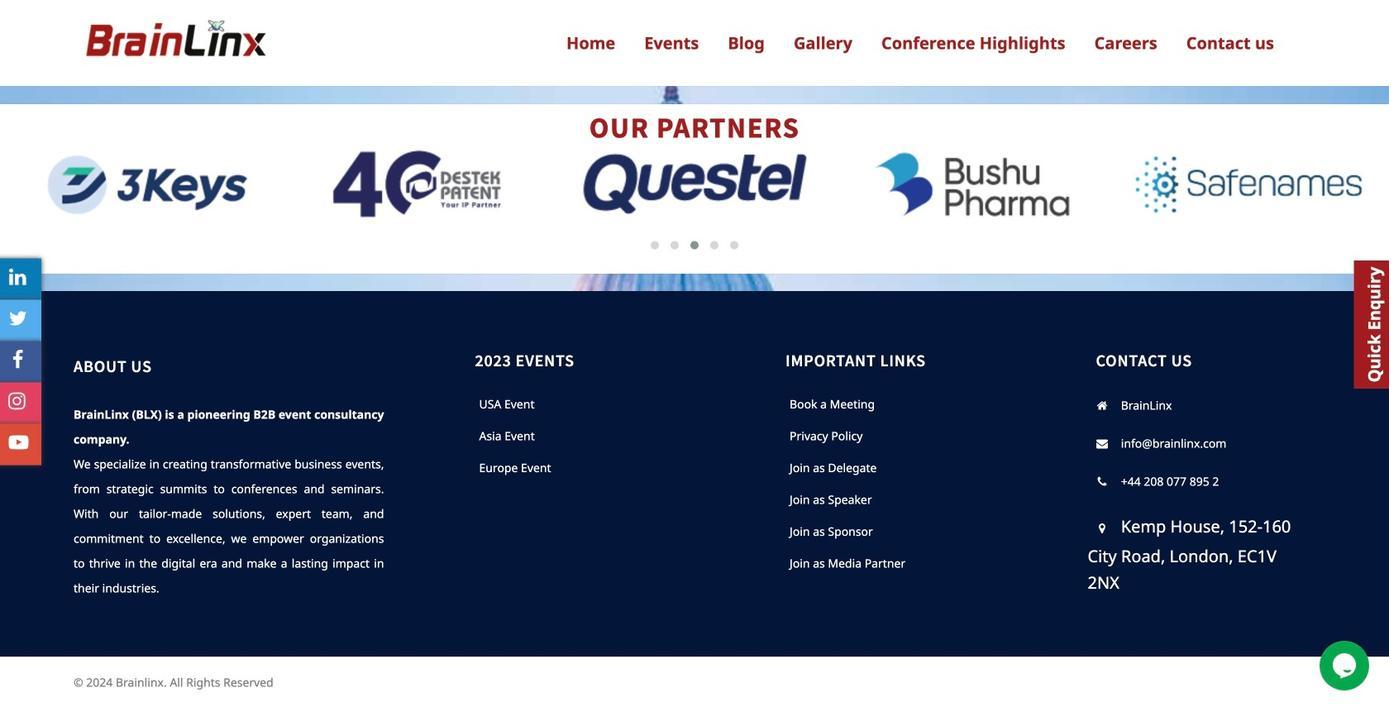 Task type: locate. For each thing, give the bounding box(es) containing it.
bushu pharma image
[[842, 140, 1103, 228]]

twitter image
[[9, 308, 27, 328]]

questel image
[[564, 140, 825, 227]]

linkedin image
[[9, 267, 26, 287]]

facebook image
[[12, 350, 23, 370]]



Task type: describe. For each thing, give the bounding box(es) containing it.
youtube play image
[[9, 432, 29, 452]]

brainlinx logo image
[[82, 13, 268, 72]]

safe names image
[[1119, 140, 1380, 228]]

3 keys image
[[9, 140, 270, 227]]

destek patent image
[[286, 140, 547, 227]]

instagram image
[[8, 391, 25, 411]]



Task type: vqa. For each thing, say whether or not it's contained in the screenshot.
form
no



